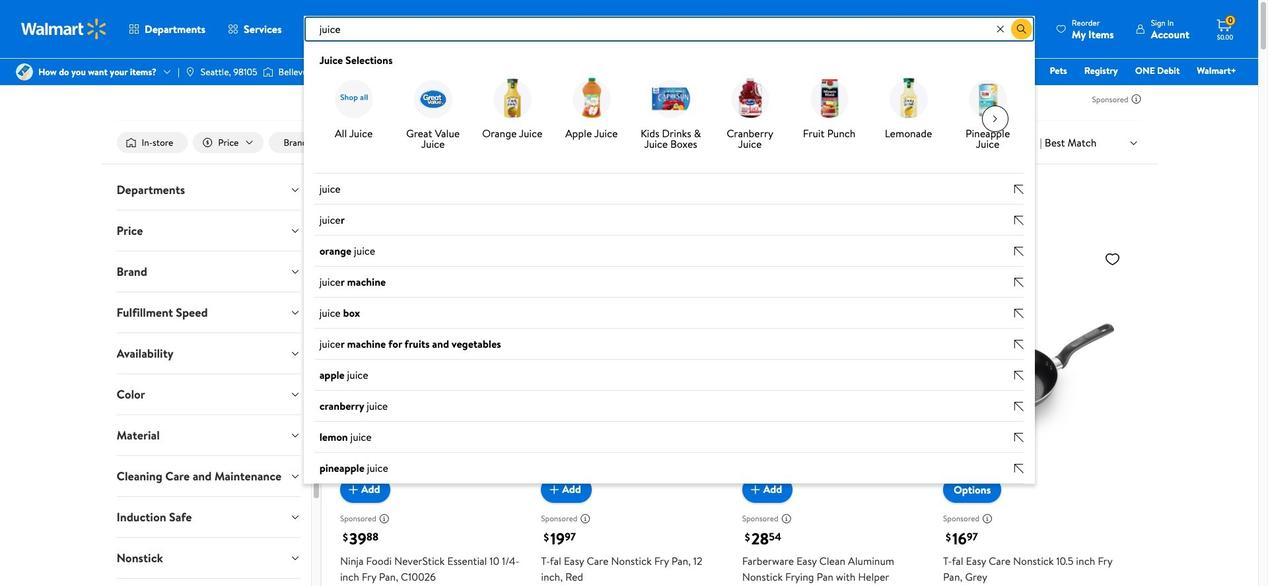 Task type: describe. For each thing, give the bounding box(es) containing it.
7 tab from the top
[[106, 416, 311, 456]]

11 tab from the top
[[106, 579, 311, 587]]

add to cart image for ninja foodi neverstick essential 10 1/4-inch fry pan, c10026 image
[[345, 482, 361, 498]]

update query to cranberry juice image
[[1014, 401, 1024, 412]]

sign in to add to favorites list, t-fal easy care nonstick fry pan, 12 inch, red image
[[703, 251, 718, 268]]

1 horizontal spatial  image
[[263, 65, 273, 79]]

1 tab from the top
[[106, 170, 311, 210]]

t-fal easy care nonstick 10.5 inch fry pan, grey image
[[943, 246, 1126, 493]]

update query to juice image
[[1014, 184, 1024, 195]]

ad disclaimer and feedback image for t-fal easy care nonstick fry pan, 12 inch, red image
[[580, 514, 591, 524]]

update query to juicer machine for fruits and vegetables image
[[1014, 339, 1024, 350]]

t-fal easy care nonstick fry pan, 12 inch, red image
[[541, 246, 724, 493]]

sign in to add to favorites list, farberware easy clean aluminum nonstick frying pan with helper handle, 14-inch, black image
[[904, 251, 920, 268]]

update query to juicer machine image
[[1014, 277, 1024, 288]]

update query to pineapple juice image
[[1014, 464, 1024, 474]]

2 tab from the top
[[106, 211, 311, 251]]



Task type: locate. For each thing, give the bounding box(es) containing it.
ad disclaimer and feedback image for ninja foodi neverstick essential 10 1/4-inch fry pan, c10026 image
[[379, 514, 390, 524]]

2 horizontal spatial ad disclaimer and feedback image
[[1131, 94, 1142, 104]]

2 add to cart image from the left
[[748, 482, 763, 498]]

2 ad disclaimer and feedback image from the left
[[982, 514, 993, 524]]

ninja foodi neverstick essential 10 1/4-inch fry pan, c10026 image
[[340, 246, 523, 493]]

ad disclaimer and feedback image for t-fal easy care nonstick 10.5 inch fry pan, grey image
[[982, 514, 993, 524]]

0 horizontal spatial  image
[[185, 67, 195, 77]]

1 horizontal spatial ad disclaimer and feedback image
[[982, 514, 993, 524]]

group
[[304, 174, 1035, 484]]

tab
[[106, 170, 311, 210], [106, 211, 311, 251], [106, 252, 311, 292], [106, 293, 311, 333], [106, 334, 311, 374], [106, 375, 311, 415], [106, 416, 311, 456], [106, 457, 311, 497], [106, 497, 311, 538], [106, 538, 311, 579], [106, 579, 311, 587]]

 image
[[263, 65, 273, 79], [185, 67, 195, 77]]

ad disclaimer and feedback image for "farberware easy clean aluminum nonstick frying pan with helper handle, 14-inch, black" image
[[781, 514, 792, 524]]

Walmart Site-Wide search field
[[304, 16, 1035, 484]]

farberware easy clean aluminum nonstick frying pan with helper handle, 14-inch, black image
[[742, 246, 925, 493]]

0 horizontal spatial ad disclaimer and feedback image
[[379, 514, 390, 524]]

next slide for horizontal chip scroller list image
[[982, 106, 1009, 132]]

update query to orange juice image
[[1014, 246, 1024, 257]]

4 tab from the top
[[106, 293, 311, 333]]

list box
[[304, 42, 1035, 484]]

9 tab from the top
[[106, 497, 311, 538]]

1 add to cart image from the left
[[345, 482, 361, 498]]

sort and filter section element
[[101, 122, 1158, 164]]

sign in to add to favorites list, ninja foodi neverstick essential 10 1/4-inch fry pan, c10026 image
[[502, 251, 517, 268]]

6 tab from the top
[[106, 375, 311, 415]]

add to cart image
[[546, 482, 562, 498]]

update query to apple juice image
[[1014, 370, 1024, 381]]

update query to lemon juice image
[[1014, 433, 1024, 443]]

sign in to add to favorites list, t-fal easy care nonstick 10.5 inch fry pan, grey image
[[1105, 251, 1121, 268]]

10 tab from the top
[[106, 538, 311, 579]]

0 horizontal spatial ad disclaimer and feedback image
[[580, 514, 591, 524]]

ad disclaimer and feedback image
[[1131, 94, 1142, 104], [580, 514, 591, 524], [781, 514, 792, 524]]

clear search field text image
[[995, 24, 1006, 34]]

1 ad disclaimer and feedback image from the left
[[379, 514, 390, 524]]

5 tab from the top
[[106, 334, 311, 374]]

8 tab from the top
[[106, 457, 311, 497]]

walmart image
[[21, 18, 107, 40]]

 image
[[16, 63, 33, 81]]

Search search field
[[304, 16, 1035, 42]]

sort by best match image
[[1129, 138, 1139, 148]]

3 tab from the top
[[106, 252, 311, 292]]

add to cart image for "farberware easy clean aluminum nonstick frying pan with helper handle, 14-inch, black" image
[[748, 482, 763, 498]]

update query to juicer image
[[1014, 215, 1024, 226]]

add to cart image
[[345, 482, 361, 498], [748, 482, 763, 498]]

ad disclaimer and feedback image
[[379, 514, 390, 524], [982, 514, 993, 524]]

update query to juice box image
[[1014, 308, 1024, 319]]

1 horizontal spatial ad disclaimer and feedback image
[[781, 514, 792, 524]]

search icon image
[[1017, 24, 1027, 34]]

1 horizontal spatial add to cart image
[[748, 482, 763, 498]]

0 horizontal spatial add to cart image
[[345, 482, 361, 498]]



Task type: vqa. For each thing, say whether or not it's contained in the screenshot.
bottommost he
no



